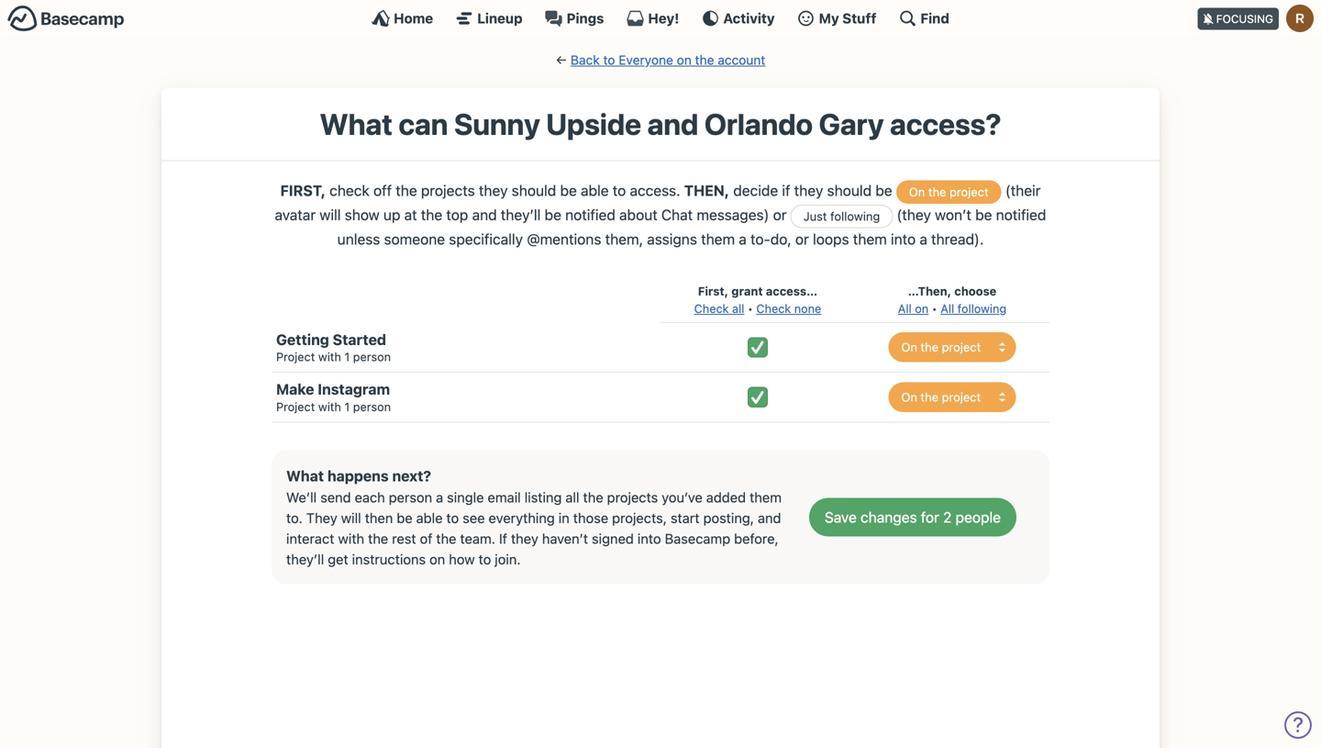 Task type: vqa. For each thing, say whether or not it's contained in the screenshot.
breadcrumb element
no



Task type: describe. For each thing, give the bounding box(es) containing it.
next?
[[392, 467, 431, 485]]

the right of
[[436, 531, 457, 547]]

show
[[345, 206, 380, 223]]

1 horizontal spatial and
[[648, 106, 699, 141]]

first, grant access… check all • check none
[[694, 284, 822, 315]]

added
[[707, 489, 746, 505]]

started
[[333, 331, 386, 348]]

1 horizontal spatial on
[[677, 52, 692, 67]]

or inside (their avatar will show up at the top and they'll be notified about chat messages)           or
[[773, 206, 787, 223]]

2 horizontal spatial a
[[920, 230, 928, 248]]

2 all from the left
[[941, 302, 955, 315]]

all following button
[[941, 300, 1007, 317]]

specifically
[[449, 230, 523, 248]]

focusing
[[1217, 12, 1274, 25]]

1 for instagram
[[345, 400, 350, 413]]

posting,
[[704, 510, 754, 526]]

to right the back
[[604, 52, 615, 67]]

able inside what happens next? we'll send each person a single email listing all the projects you've added them to.                    they will then be able to see everything in those projects, start posting, and interact with the rest of the team.                   if they haven't signed into basecamp before, they'll get instructions on how to join.
[[416, 510, 443, 526]]

just
[[804, 209, 827, 223]]

pings button
[[545, 9, 604, 28]]

them for added
[[750, 489, 782, 505]]

activity
[[724, 10, 775, 26]]

what can sunny upside and orlando gary access?
[[320, 106, 1002, 141]]

start
[[671, 510, 700, 526]]

all inside "first, grant access… check all • check none"
[[732, 302, 745, 315]]

off
[[374, 182, 392, 199]]

0 horizontal spatial they
[[479, 182, 508, 199]]

2 check from the left
[[757, 302, 791, 315]]

happens
[[328, 467, 389, 485]]

access…
[[766, 284, 818, 298]]

team.
[[460, 531, 496, 547]]

instagram
[[318, 381, 390, 398]]

projects,
[[612, 510, 667, 526]]

what for what happens next? we'll send each person a single email listing all the projects you've added them to.                    they will then be able to see everything in those projects, start posting, and interact with the rest of the team.                   if they haven't signed into basecamp before, they'll get instructions on how to join.
[[286, 467, 324, 485]]

on
[[909, 185, 925, 199]]

to down team. on the left bottom of the page
[[479, 551, 491, 567]]

(they won't be notified unless someone specifically @mentions them, assigns them a to-do, or loops them into a thread).
[[337, 206, 1047, 248]]

will inside what happens next? we'll send each person a single email listing all the projects you've added them to.                    they will then be able to see everything in those projects, start posting, and interact with the rest of the team.                   if they haven't signed into basecamp before, they'll get instructions on how to join.
[[341, 510, 361, 526]]

back to everyone on the account link
[[571, 52, 766, 67]]

first, check off the projects they should be able to access. then, decide if they should be
[[280, 182, 897, 199]]

first,
[[698, 284, 729, 298]]

them for loops
[[853, 230, 887, 248]]

(their
[[1006, 182, 1041, 199]]

interact
[[286, 531, 335, 547]]

my
[[819, 10, 840, 26]]

decide
[[734, 182, 779, 199]]

…then, choose all on • all following
[[898, 284, 1007, 315]]

upside
[[546, 106, 642, 141]]

1 horizontal spatial a
[[739, 230, 747, 248]]

lineup link
[[455, 9, 523, 28]]

pings
[[567, 10, 604, 26]]

find
[[921, 10, 950, 26]]

1 all from the left
[[898, 302, 912, 315]]

projects inside what happens next? we'll send each person a single email listing all the projects you've added them to.                    they will then be able to see everything in those projects, start posting, and interact with the rest of the team.                   if they haven't signed into basecamp before, they'll get instructions on how to join.
[[607, 489, 658, 505]]

notified inside (their avatar will show up at the top and they'll be notified about chat messages)           or
[[565, 206, 616, 223]]

project for getting
[[276, 350, 315, 364]]

make
[[276, 381, 314, 398]]

my stuff
[[819, 10, 877, 26]]

they'll inside (their avatar will show up at the top and they'll be notified about chat messages)           or
[[501, 206, 541, 223]]

on inside …then, choose all on • all following
[[915, 302, 929, 315]]

person for started
[[353, 350, 391, 364]]

home link
[[372, 9, 433, 28]]

none
[[795, 302, 822, 315]]

signed
[[592, 531, 634, 547]]

or inside (they won't be notified unless someone specifically @mentions them, assigns them a to-do, or loops them into a thread).
[[796, 230, 809, 248]]

loops
[[813, 230, 849, 248]]

1 horizontal spatial able
[[581, 182, 609, 199]]

those
[[573, 510, 609, 526]]

hey! button
[[626, 9, 679, 28]]

…then,
[[908, 284, 952, 298]]

(they
[[897, 206, 931, 223]]

project for make
[[276, 400, 315, 413]]

stuff
[[843, 10, 877, 26]]

join.
[[495, 551, 521, 567]]

be inside (they won't be notified unless someone specifically @mentions them, assigns them a to-do, or loops them into a thread).
[[976, 206, 993, 223]]

at
[[404, 206, 417, 223]]

getting started project                             with 1 person
[[276, 331, 391, 364]]

they'll inside what happens next? we'll send each person a single email listing all the projects you've added them to.                    they will then be able to see everything in those projects, start posting, and interact with the rest of the team.                   if they haven't signed into basecamp before, they'll get instructions on how to join.
[[286, 551, 324, 567]]

avatar
[[275, 206, 316, 223]]

everything
[[489, 510, 555, 526]]

how
[[449, 551, 475, 567]]

top
[[446, 206, 468, 223]]

what for what can sunny upside and orlando gary access?
[[320, 106, 393, 141]]

the inside (their avatar will show up at the top and they'll be notified about chat messages)           or
[[421, 206, 443, 223]]

access.
[[630, 182, 681, 199]]

before,
[[734, 531, 779, 547]]

focusing button
[[1198, 0, 1322, 36]]

just following
[[804, 209, 880, 223]]

them,
[[605, 230, 643, 248]]

listing
[[525, 489, 562, 505]]

lineup
[[477, 10, 523, 26]]

all inside what happens next? we'll send each person a single email listing all the projects you've added them to.                    they will then be able to see everything in those projects, start posting, and interact with the rest of the team.                   if they haven't signed into basecamp before, they'll get instructions on how to join.
[[566, 489, 580, 505]]

check all button
[[694, 300, 745, 317]]

the up those
[[583, 489, 604, 505]]

send
[[321, 489, 351, 505]]

and inside what happens next? we'll send each person a single email listing all the projects you've added them to.                    they will then be able to see everything in those projects, start posting, and interact with the rest of the team.                   if they haven't signed into basecamp before, they'll get instructions on how to join.
[[758, 510, 782, 526]]

be inside what happens next? we'll send each person a single email listing all the projects you've added them to.                    they will then be able to see everything in those projects, start posting, and interact with the rest of the team.                   if they haven't signed into basecamp before, they'll get instructions on how to join.
[[397, 510, 413, 526]]

←
[[556, 52, 567, 67]]

see
[[463, 510, 485, 526]]

• inside …then, choose all on • all following
[[932, 302, 938, 315]]

haven't
[[542, 531, 588, 547]]

access?
[[890, 106, 1002, 141]]

up
[[384, 206, 401, 223]]

gary
[[819, 106, 884, 141]]

activity link
[[702, 9, 775, 28]]

all on button
[[898, 300, 929, 317]]

make instagram project                             with 1 person
[[276, 381, 391, 413]]

← back to everyone on the account
[[556, 52, 766, 67]]

1 for started
[[345, 350, 350, 364]]

everyone
[[619, 52, 674, 67]]

(their avatar will show up at the top and they'll be notified about chat messages)           or
[[275, 182, 1041, 223]]

single
[[447, 489, 484, 505]]



Task type: locate. For each thing, give the bounding box(es) containing it.
check down first,
[[694, 302, 729, 315]]

0 vertical spatial will
[[320, 206, 341, 223]]

a left to- on the top of the page
[[739, 230, 747, 248]]

sunny
[[454, 106, 540, 141]]

into down (they
[[891, 230, 916, 248]]

0 horizontal spatial a
[[436, 489, 443, 505]]

person down next?
[[389, 489, 432, 505]]

should up @mentions on the left top of page
[[512, 182, 556, 199]]

will inside (their avatar will show up at the top and they'll be notified about chat messages)           or
[[320, 206, 341, 223]]

all up in
[[566, 489, 580, 505]]

of
[[420, 531, 433, 547]]

to
[[604, 52, 615, 67], [613, 182, 626, 199], [447, 510, 459, 526], [479, 551, 491, 567]]

ruby image
[[1287, 5, 1314, 32]]

they'll down interact
[[286, 551, 324, 567]]

notified inside (they won't be notified unless someone specifically @mentions them, assigns them a to-do, or loops them into a thread).
[[996, 206, 1047, 223]]

them down messages) at the top right
[[701, 230, 735, 248]]

2 vertical spatial person
[[389, 489, 432, 505]]

notified down the 'first, check off the projects they should be able to access. then, decide if they should be'
[[565, 206, 616, 223]]

0 vertical spatial on
[[677, 52, 692, 67]]

0 horizontal spatial or
[[773, 206, 787, 223]]

to left see on the left of page
[[447, 510, 459, 526]]

1 horizontal spatial them
[[750, 489, 782, 505]]

1 vertical spatial 1
[[345, 400, 350, 413]]

on down of
[[430, 551, 445, 567]]

check
[[330, 182, 370, 199]]

1 down instagram
[[345, 400, 350, 413]]

project inside make instagram project                             with 1 person
[[276, 400, 315, 413]]

1 vertical spatial will
[[341, 510, 361, 526]]

the right off
[[396, 182, 417, 199]]

and up the before,
[[758, 510, 782, 526]]

into
[[891, 230, 916, 248], [638, 531, 661, 547]]

them
[[701, 230, 735, 248], [853, 230, 887, 248], [750, 489, 782, 505]]

them right added
[[750, 489, 782, 505]]

won't
[[935, 206, 972, 223]]

2 vertical spatial and
[[758, 510, 782, 526]]

0 horizontal spatial projects
[[421, 182, 475, 199]]

1 vertical spatial projects
[[607, 489, 658, 505]]

they'll up specifically
[[501, 206, 541, 223]]

project down 'getting'
[[276, 350, 315, 364]]

if
[[499, 531, 508, 547]]

0 horizontal spatial following
[[831, 209, 880, 223]]

0 vertical spatial they'll
[[501, 206, 541, 223]]

projects up top
[[421, 182, 475, 199]]

will down check
[[320, 206, 341, 223]]

2 horizontal spatial they
[[795, 182, 824, 199]]

what up we'll
[[286, 467, 324, 485]]

0 vertical spatial project
[[276, 350, 315, 364]]

they right if
[[795, 182, 824, 199]]

instructions
[[352, 551, 426, 567]]

0 vertical spatial into
[[891, 230, 916, 248]]

then
[[365, 510, 393, 526]]

find button
[[899, 9, 950, 28]]

1 1 from the top
[[345, 350, 350, 364]]

the down then
[[368, 531, 388, 547]]

home
[[394, 10, 433, 26]]

someone
[[384, 230, 445, 248]]

or up do,
[[773, 206, 787, 223]]

will
[[320, 206, 341, 223], [341, 510, 361, 526]]

into inside what happens next? we'll send each person a single email listing all the projects you've added them to.                    they will then be able to see everything in those projects, start posting, and interact with the rest of the team.                   if they haven't signed into basecamp before, they'll get instructions on how to join.
[[638, 531, 661, 547]]

getting
[[276, 331, 329, 348]]

1 horizontal spatial should
[[827, 182, 872, 199]]

check
[[694, 302, 729, 315], [757, 302, 791, 315]]

following inside …then, choose all on • all following
[[958, 302, 1007, 315]]

1 vertical spatial or
[[796, 230, 809, 248]]

what up check
[[320, 106, 393, 141]]

able up of
[[416, 510, 443, 526]]

what inside what happens next? we'll send each person a single email listing all the projects you've added them to.                    they will then be able to see everything in those projects, start posting, and interact with the rest of the team.                   if they haven't signed into basecamp before, they'll get instructions on how to join.
[[286, 467, 324, 485]]

0 horizontal spatial check
[[694, 302, 729, 315]]

1 inside make instagram project                             with 1 person
[[345, 400, 350, 413]]

2 horizontal spatial on
[[915, 302, 929, 315]]

back
[[571, 52, 600, 67]]

2 1 from the top
[[345, 400, 350, 413]]

1 horizontal spatial all
[[941, 302, 955, 315]]

a down (they
[[920, 230, 928, 248]]

then,
[[684, 182, 730, 199]]

each
[[355, 489, 385, 505]]

notified down (their
[[996, 206, 1047, 223]]

they inside what happens next? we'll send each person a single email listing all the projects you've added them to.                    they will then be able to see everything in those projects, start posting, and interact with the rest of the team.                   if they haven't signed into basecamp before, they'll get instructions on how to join.
[[511, 531, 539, 547]]

1 check from the left
[[694, 302, 729, 315]]

following
[[831, 209, 880, 223], [958, 302, 1007, 315]]

a left single
[[436, 489, 443, 505]]

with for instagram
[[318, 400, 341, 413]]

in
[[559, 510, 570, 526]]

them down the just following
[[853, 230, 887, 248]]

on right everyone
[[677, 52, 692, 67]]

2 horizontal spatial them
[[853, 230, 887, 248]]

notified
[[565, 206, 616, 223], [996, 206, 1047, 223]]

2 horizontal spatial and
[[758, 510, 782, 526]]

0 horizontal spatial them
[[701, 230, 735, 248]]

None submit
[[809, 498, 1017, 537]]

1 vertical spatial they'll
[[286, 551, 324, 567]]

and
[[648, 106, 699, 141], [472, 206, 497, 223], [758, 510, 782, 526]]

0 horizontal spatial notified
[[565, 206, 616, 223]]

with up get
[[338, 531, 364, 547]]

chat
[[662, 206, 693, 223]]

1 vertical spatial able
[[416, 510, 443, 526]]

a inside what happens next? we'll send each person a single email listing all the projects you've added them to.                    they will then be able to see everything in those projects, start posting, and interact with the rest of the team.                   if they haven't signed into basecamp before, they'll get instructions on how to join.
[[436, 489, 443, 505]]

0 horizontal spatial able
[[416, 510, 443, 526]]

person inside getting started project                             with 1 person
[[353, 350, 391, 364]]

• down grant
[[748, 302, 753, 315]]

project
[[276, 350, 315, 364], [276, 400, 315, 413]]

0 horizontal spatial and
[[472, 206, 497, 223]]

person inside make instagram project                             with 1 person
[[353, 400, 391, 413]]

0 horizontal spatial they'll
[[286, 551, 324, 567]]

1 horizontal spatial into
[[891, 230, 916, 248]]

0 horizontal spatial should
[[512, 182, 556, 199]]

account
[[718, 52, 766, 67]]

hey!
[[648, 10, 679, 26]]

1 horizontal spatial following
[[958, 302, 1007, 315]]

and up specifically
[[472, 206, 497, 223]]

they up specifically
[[479, 182, 508, 199]]

unless
[[337, 230, 380, 248]]

or
[[773, 206, 787, 223], [796, 230, 809, 248]]

2 should from the left
[[827, 182, 872, 199]]

rest
[[392, 531, 416, 547]]

with for started
[[318, 350, 341, 364]]

do,
[[771, 230, 792, 248]]

1 down started
[[345, 350, 350, 364]]

1 horizontal spatial projects
[[607, 489, 658, 505]]

0 horizontal spatial into
[[638, 531, 661, 547]]

1 horizontal spatial they'll
[[501, 206, 541, 223]]

with inside getting started project                             with 1 person
[[318, 350, 341, 364]]

1 vertical spatial into
[[638, 531, 661, 547]]

on inside what happens next? we'll send each person a single email listing all the projects you've added them to.                    they will then be able to see everything in those projects, start posting, and interact with the rest of the team.                   if they haven't signed into basecamp before, they'll get instructions on how to join.
[[430, 551, 445, 567]]

what
[[320, 106, 393, 141], [286, 467, 324, 485]]

1 project from the top
[[276, 350, 315, 364]]

1 horizontal spatial notified
[[996, 206, 1047, 223]]

grant
[[732, 284, 763, 298]]

if
[[782, 182, 791, 199]]

with
[[318, 350, 341, 364], [318, 400, 341, 413], [338, 531, 364, 547]]

to up about
[[613, 182, 626, 199]]

be inside (their avatar will show up at the top and they'll be notified about chat messages)           or
[[545, 206, 562, 223]]

• inside "first, grant access… check all • check none"
[[748, 302, 753, 315]]

1 notified from the left
[[565, 206, 616, 223]]

check none button
[[757, 300, 822, 317]]

with down 'getting'
[[318, 350, 341, 364]]

2 • from the left
[[932, 302, 938, 315]]

my stuff button
[[797, 9, 877, 28]]

1 inside getting started project                             with 1 person
[[345, 350, 350, 364]]

can
[[399, 106, 448, 141]]

2 notified from the left
[[996, 206, 1047, 223]]

check down 'access…'
[[757, 302, 791, 315]]

basecamp
[[665, 531, 731, 547]]

0 vertical spatial 1
[[345, 350, 350, 364]]

able up them,
[[581, 182, 609, 199]]

0 vertical spatial all
[[732, 302, 745, 315]]

what happens next? we'll send each person a single email listing all the projects you've added them to.                    they will then be able to see everything in those projects, start posting, and interact with the rest of the team.                   if they haven't signed into basecamp before, they'll get instructions on how to join.
[[286, 467, 782, 567]]

0 vertical spatial and
[[648, 106, 699, 141]]

the left account
[[695, 52, 715, 67]]

2 vertical spatial on
[[430, 551, 445, 567]]

the right at
[[421, 206, 443, 223]]

email
[[488, 489, 521, 505]]

0 vertical spatial projects
[[421, 182, 475, 199]]

1 vertical spatial project
[[276, 400, 315, 413]]

@mentions
[[527, 230, 602, 248]]

or right do,
[[796, 230, 809, 248]]

project
[[950, 185, 989, 199]]

to-
[[751, 230, 771, 248]]

1 vertical spatial all
[[566, 489, 580, 505]]

person
[[353, 350, 391, 364], [353, 400, 391, 413], [389, 489, 432, 505]]

1 vertical spatial following
[[958, 302, 1007, 315]]

0 horizontal spatial all
[[898, 302, 912, 315]]

with down instagram
[[318, 400, 341, 413]]

person inside what happens next? we'll send each person a single email listing all the projects you've added them to.                    they will then be able to see everything in those projects, start posting, and interact with the rest of the team.                   if they haven't signed into basecamp before, they'll get instructions on how to join.
[[389, 489, 432, 505]]

will down send
[[341, 510, 361, 526]]

0 horizontal spatial •
[[748, 302, 753, 315]]

1 horizontal spatial •
[[932, 302, 938, 315]]

messages)
[[697, 206, 770, 223]]

with inside make instagram project                             with 1 person
[[318, 400, 341, 413]]

main element
[[0, 0, 1322, 36]]

the right on
[[929, 185, 947, 199]]

project down make
[[276, 400, 315, 413]]

get
[[328, 551, 348, 567]]

to.
[[286, 510, 303, 526]]

into inside (they won't be notified unless someone specifically @mentions them, assigns them a to-do, or loops them into a thread).
[[891, 230, 916, 248]]

we'll
[[286, 489, 317, 505]]

1 horizontal spatial check
[[757, 302, 791, 315]]

on down the …then,
[[915, 302, 929, 315]]

1 should from the left
[[512, 182, 556, 199]]

1 horizontal spatial or
[[796, 230, 809, 248]]

0 vertical spatial what
[[320, 106, 393, 141]]

and down back to everyone on the account link
[[648, 106, 699, 141]]

1 horizontal spatial all
[[732, 302, 745, 315]]

them inside what happens next? we'll send each person a single email listing all the projects you've added them to.                    they will then be able to see everything in those projects, start posting, and interact with the rest of the team.                   if they haven't signed into basecamp before, they'll get instructions on how to join.
[[750, 489, 782, 505]]

all
[[898, 302, 912, 315], [941, 302, 955, 315]]

they'll
[[501, 206, 541, 223], [286, 551, 324, 567]]

0 horizontal spatial on
[[430, 551, 445, 567]]

orlando
[[705, 106, 813, 141]]

1 vertical spatial person
[[353, 400, 391, 413]]

you've
[[662, 489, 703, 505]]

projects up projects, in the bottom of the page
[[607, 489, 658, 505]]

person down started
[[353, 350, 391, 364]]

choose
[[955, 284, 997, 298]]

2 vertical spatial with
[[338, 531, 364, 547]]

into down projects, in the bottom of the page
[[638, 531, 661, 547]]

assigns
[[647, 230, 697, 248]]

1 vertical spatial with
[[318, 400, 341, 413]]

0 vertical spatial following
[[831, 209, 880, 223]]

first,
[[280, 182, 326, 199]]

project inside getting started project                             with 1 person
[[276, 350, 315, 364]]

1 vertical spatial on
[[915, 302, 929, 315]]

0 horizontal spatial all
[[566, 489, 580, 505]]

and inside (their avatar will show up at the top and they'll be notified about chat messages)           or
[[472, 206, 497, 223]]

all down grant
[[732, 302, 745, 315]]

0 vertical spatial with
[[318, 350, 341, 364]]

they down everything
[[511, 531, 539, 547]]

• down the …then,
[[932, 302, 938, 315]]

person for instagram
[[353, 400, 391, 413]]

1 vertical spatial what
[[286, 467, 324, 485]]

the
[[695, 52, 715, 67], [396, 182, 417, 199], [929, 185, 947, 199], [421, 206, 443, 223], [583, 489, 604, 505], [368, 531, 388, 547], [436, 531, 457, 547]]

•
[[748, 302, 753, 315], [932, 302, 938, 315]]

1 vertical spatial and
[[472, 206, 497, 223]]

on the project
[[909, 185, 989, 199]]

1 • from the left
[[748, 302, 753, 315]]

following down choose
[[958, 302, 1007, 315]]

0 vertical spatial able
[[581, 182, 609, 199]]

they
[[306, 510, 338, 526]]

2 project from the top
[[276, 400, 315, 413]]

0 vertical spatial or
[[773, 206, 787, 223]]

switch accounts image
[[7, 5, 125, 33]]

following up loops
[[831, 209, 880, 223]]

should up the just following
[[827, 182, 872, 199]]

projects
[[421, 182, 475, 199], [607, 489, 658, 505]]

1 horizontal spatial they
[[511, 531, 539, 547]]

0 vertical spatial person
[[353, 350, 391, 364]]

with inside what happens next? we'll send each person a single email listing all the projects you've added them to.                    they will then be able to see everything in those projects, start posting, and interact with the rest of the team.                   if they haven't signed into basecamp before, they'll get instructions on how to join.
[[338, 531, 364, 547]]

person down instagram
[[353, 400, 391, 413]]



